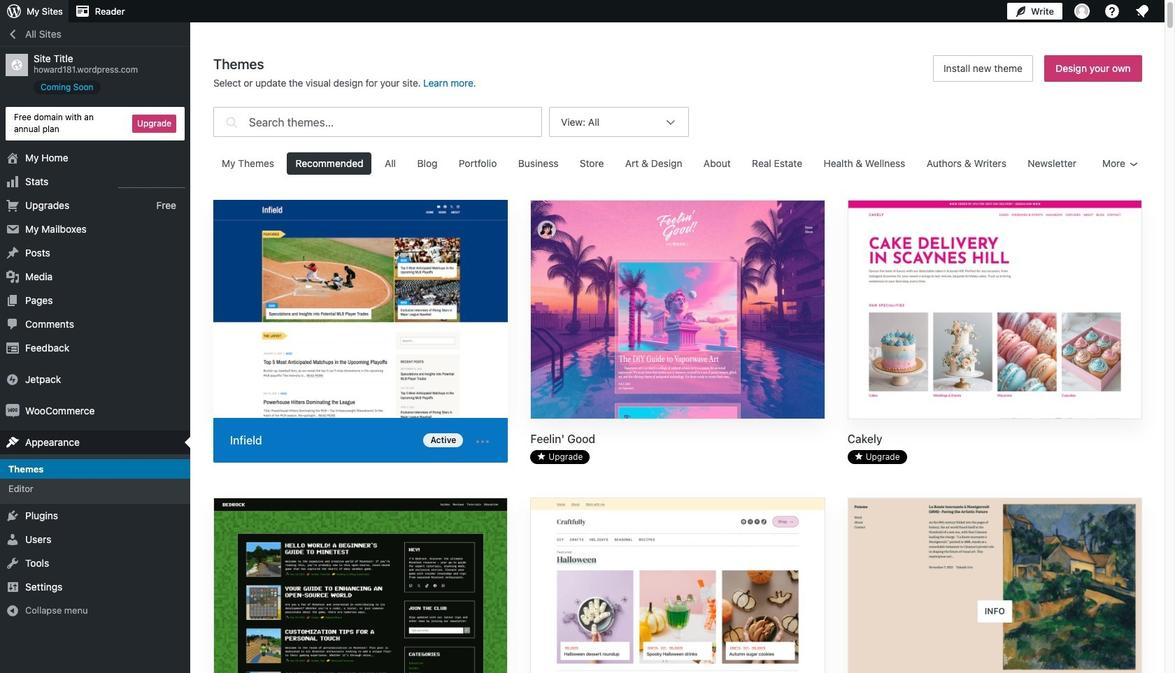 Task type: vqa. For each thing, say whether or not it's contained in the screenshot.
first 'IMG' from the top
yes



Task type: describe. For each thing, give the bounding box(es) containing it.
a blog theme with a bold vaporwave aesthetic. its nostalgic atmosphere pays homage to the 80s and early 90s. image
[[531, 201, 824, 421]]

cakely is a business theme perfect for bakers or cake makers with a vibrant colour. image
[[848, 201, 1142, 421]]

open search image
[[223, 104, 240, 141]]

pomme is a simple portfolio theme for painters. image
[[848, 499, 1142, 674]]

1 img image from the top
[[6, 373, 20, 387]]

more options for theme infield image
[[474, 434, 491, 450]]

help image
[[1104, 3, 1121, 20]]

a cheerful wordpress blogging theme dedicated to all things homemade and delightful. image
[[531, 499, 824, 674]]

my profile image
[[1074, 3, 1090, 19]]

a passionate sports fan blog celebrating your favorite game. image
[[213, 200, 508, 421]]

highest hourly views 0 image
[[118, 179, 185, 188]]



Task type: locate. For each thing, give the bounding box(es) containing it.
2 img image from the top
[[6, 404, 20, 418]]

1 vertical spatial img image
[[6, 404, 20, 418]]

0 vertical spatial img image
[[6, 373, 20, 387]]

manage your notifications image
[[1134, 3, 1151, 20]]

Search search field
[[249, 108, 541, 136]]

inspired by the iconic worlds of minecraft and minetest, bedrock is a blog theme that reminds the immersive experience of these games. image
[[214, 499, 507, 674]]

None search field
[[213, 104, 542, 141]]

img image
[[6, 373, 20, 387], [6, 404, 20, 418]]



